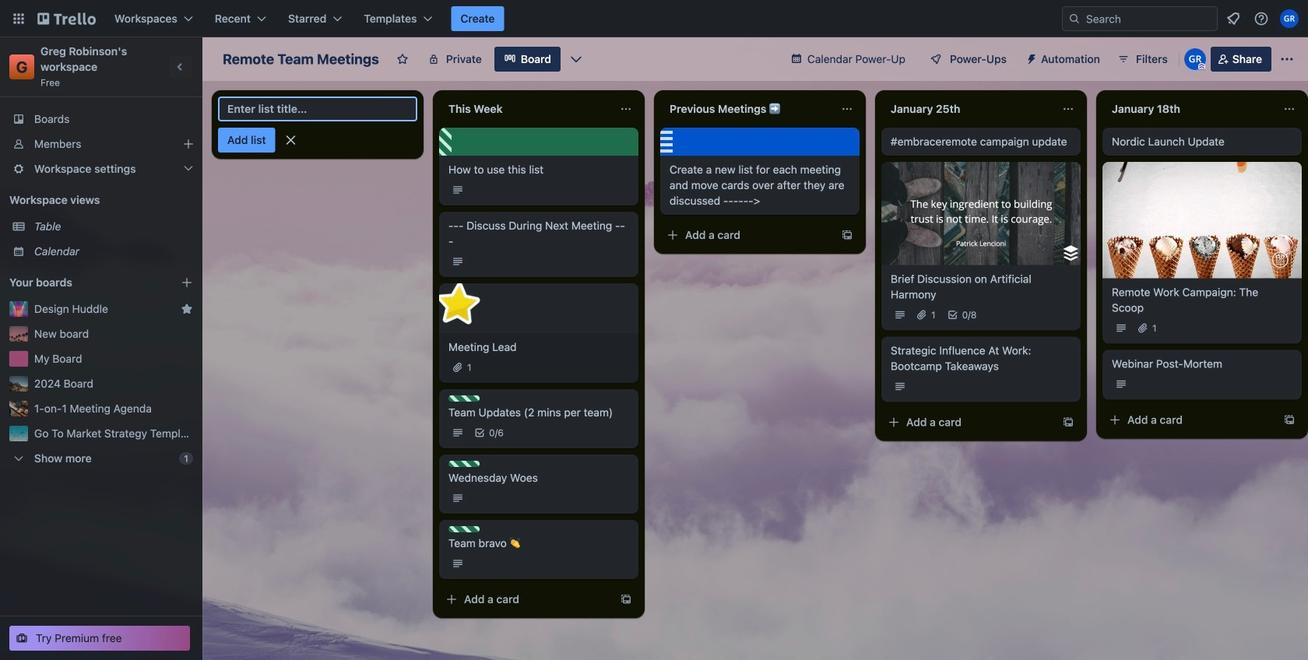Task type: locate. For each thing, give the bounding box(es) containing it.
open information menu image
[[1254, 11, 1269, 26]]

customize views image
[[568, 51, 584, 67]]

0 notifications image
[[1224, 9, 1243, 28]]

None text field
[[660, 97, 835, 121], [881, 97, 1056, 121], [660, 97, 835, 121], [881, 97, 1056, 121]]

2 vertical spatial color: green, title: "recurring item" element
[[449, 526, 480, 533]]

create from template… image
[[841, 229, 853, 241], [1283, 414, 1296, 426], [1062, 416, 1075, 429], [620, 593, 632, 606]]

0 vertical spatial color: green, title: "recurring item" element
[[449, 396, 480, 402]]

1 vertical spatial color: green, title: "recurring item" element
[[449, 461, 480, 467]]

star image
[[432, 278, 485, 331]]

color: green, title: "recurring item" element
[[449, 396, 480, 402], [449, 461, 480, 467], [449, 526, 480, 533]]

search image
[[1068, 12, 1081, 25]]

starred icon image
[[181, 303, 193, 315]]

this member is an admin of this board. image
[[1198, 63, 1205, 70]]

1 horizontal spatial greg robinson (gregrobinson96) image
[[1280, 9, 1299, 28]]

greg robinson (gregrobinson96) image
[[1280, 9, 1299, 28], [1184, 48, 1206, 70]]

0 vertical spatial greg robinson (gregrobinson96) image
[[1280, 9, 1299, 28]]

1 color: green, title: "recurring item" element from the top
[[449, 396, 480, 402]]

1 vertical spatial greg robinson (gregrobinson96) image
[[1184, 48, 1206, 70]]

greg robinson (gregrobinson96) image down search field
[[1184, 48, 1206, 70]]

Board name text field
[[215, 47, 387, 72]]

None text field
[[439, 97, 614, 121], [1103, 97, 1277, 121], [439, 97, 614, 121], [1103, 97, 1277, 121]]

back to home image
[[37, 6, 96, 31]]

greg robinson (gregrobinson96) image right "open information menu" image
[[1280, 9, 1299, 28]]



Task type: vqa. For each thing, say whether or not it's contained in the screenshot.
KENE OHIAERI, PRODUCT DESIGNER image
no



Task type: describe. For each thing, give the bounding box(es) containing it.
primary element
[[0, 0, 1308, 37]]

3 color: green, title: "recurring item" element from the top
[[449, 526, 480, 533]]

workspace navigation collapse icon image
[[170, 56, 192, 78]]

greg robinson (gregrobinson96) image inside primary element
[[1280, 9, 1299, 28]]

your boards with 7 items element
[[9, 273, 157, 292]]

Enter list title… text field
[[218, 97, 417, 121]]

Search field
[[1081, 8, 1217, 30]]

cancel list editing image
[[283, 132, 299, 148]]

star or unstar board image
[[396, 53, 409, 65]]

2 color: green, title: "recurring item" element from the top
[[449, 461, 480, 467]]

0 horizontal spatial greg robinson (gregrobinson96) image
[[1184, 48, 1206, 70]]

show menu image
[[1279, 51, 1295, 67]]

sm image
[[1019, 47, 1041, 69]]

add board image
[[181, 276, 193, 289]]



